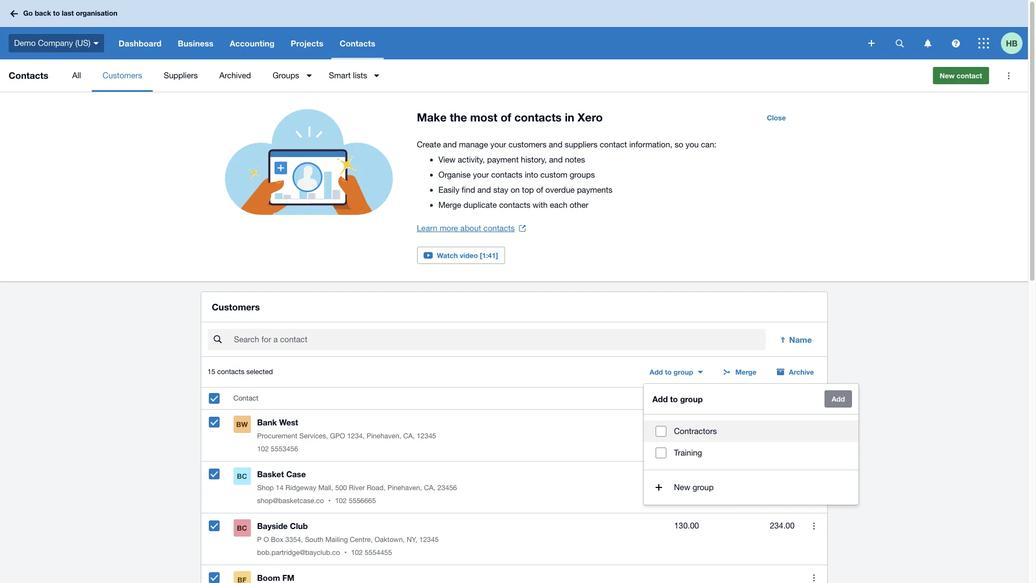 Task type: vqa. For each thing, say whether or not it's contained in the screenshot.
Ridgeway
yes



Task type: describe. For each thing, give the bounding box(es) containing it.
learn more about contacts link
[[417, 221, 526, 236]]

learn more about contacts
[[417, 224, 515, 233]]

lists
[[353, 71, 367, 80]]

3 more row options button from the top
[[804, 567, 826, 583]]

stay
[[494, 185, 509, 194]]

selected
[[247, 368, 273, 376]]

and up custom
[[550, 155, 563, 164]]

more row options image for club
[[814, 523, 816, 530]]

notes
[[565, 155, 586, 164]]

groups button
[[262, 59, 318, 92]]

• for bayside club
[[345, 549, 347, 557]]

company
[[38, 38, 73, 47]]

case
[[286, 469, 306, 479]]

list box containing contractors
[[644, 414, 859, 471]]

svg image inside go back to last organisation link
[[10, 10, 18, 17]]

more
[[440, 224, 458, 233]]

customers inside 'customers' button
[[103, 71, 142, 80]]

ca, inside basket case shop 14 ridgeway mall, 500 river road, pinehaven, ca, 23456 shop@basketcase.co • 102 5556665
[[424, 484, 436, 492]]

contact inside button
[[957, 71, 983, 80]]

manage
[[459, 140, 489, 149]]

to inside popup button
[[665, 368, 672, 377]]

on
[[511, 185, 520, 194]]

shop@basketcase.co
[[257, 497, 324, 505]]

hb
[[1007, 38, 1019, 48]]

demo
[[14, 38, 36, 47]]

ca, inside bank west procurement services, gpo 1234, pinehaven, ca, 12345 102 5553456
[[404, 432, 415, 440]]

14
[[276, 484, 284, 492]]

Search for a contact field
[[233, 330, 766, 350]]

services,
[[300, 432, 328, 440]]

easily
[[439, 185, 460, 194]]

overdue
[[546, 185, 575, 194]]

1 vertical spatial contact
[[600, 140, 628, 149]]

contacts button
[[332, 27, 384, 59]]

information,
[[630, 140, 673, 149]]

0 horizontal spatial svg image
[[925, 39, 932, 47]]

contractors
[[675, 427, 717, 436]]

and left suppliers
[[549, 140, 563, 149]]

234.00
[[770, 521, 795, 530]]

close
[[768, 113, 787, 122]]

1 horizontal spatial svg image
[[952, 39, 961, 47]]

new group
[[675, 483, 714, 492]]

ridgeway
[[286, 484, 317, 492]]

into
[[525, 170, 539, 179]]

new contact button
[[934, 67, 990, 84]]

in
[[565, 111, 575, 124]]

centre,
[[350, 536, 373, 544]]

merge for merge
[[736, 368, 757, 377]]

accounting button
[[222, 27, 283, 59]]

top
[[522, 185, 534, 194]]

mall,
[[319, 484, 334, 492]]

• for basket case
[[329, 497, 331, 505]]

merge duplicate contacts with each other
[[439, 200, 589, 210]]

back
[[35, 9, 51, 17]]

130.00
[[675, 521, 700, 530]]

go back to last organisation
[[23, 9, 118, 17]]

new for new group
[[675, 483, 691, 492]]

0 vertical spatial your
[[491, 140, 507, 149]]

river
[[349, 484, 365, 492]]

contact list table element
[[201, 388, 828, 583]]

3 more row options image from the top
[[814, 574, 816, 582]]

merge for merge duplicate contacts with each other
[[439, 200, 462, 210]]

5553456
[[271, 445, 298, 453]]

name
[[790, 335, 813, 345]]

you
[[673, 394, 685, 402]]

view
[[439, 155, 456, 164]]

2 horizontal spatial svg image
[[979, 38, 990, 49]]

234.00 link
[[770, 520, 795, 533]]

15
[[208, 368, 215, 376]]

hb button
[[1002, 27, 1029, 59]]

102 for bayside club
[[351, 549, 363, 557]]

1 vertical spatial group
[[681, 394, 703, 404]]

contractors button
[[644, 421, 859, 442]]

0 vertical spatial to
[[53, 9, 60, 17]]

102 inside bank west procurement services, gpo 1234, pinehaven, ca, 12345 102 5553456
[[257, 445, 269, 453]]

easily find and stay on top of overdue payments
[[439, 185, 613, 194]]

smart
[[329, 71, 351, 80]]

most
[[471, 111, 498, 124]]

add to group button
[[644, 364, 710, 381]]

business
[[178, 38, 214, 48]]

more row options button for club
[[804, 515, 826, 537]]

svg image inside demo company (us) popup button
[[93, 42, 99, 45]]

contacts inside dropdown button
[[340, 38, 376, 48]]

watch video [1:41] button
[[417, 247, 506, 264]]

o
[[264, 536, 269, 544]]

archive
[[790, 368, 815, 377]]

with
[[533, 200, 548, 210]]

boom
[[257, 573, 280, 583]]

add to group inside group
[[653, 394, 703, 404]]

5554455
[[365, 549, 392, 557]]

the
[[450, 111, 467, 124]]

all button
[[61, 59, 92, 92]]

south
[[305, 536, 324, 544]]

new for new contact
[[941, 71, 956, 80]]

box
[[271, 536, 284, 544]]

dashboard link
[[111, 27, 170, 59]]

each
[[550, 200, 568, 210]]

owe
[[686, 394, 700, 402]]

watch video [1:41]
[[437, 251, 499, 260]]

archive button
[[770, 364, 821, 381]]



Task type: locate. For each thing, give the bounding box(es) containing it.
0 vertical spatial more row options button
[[804, 412, 826, 433]]

organise
[[439, 170, 471, 179]]

you owe
[[673, 394, 700, 402]]

1 bc from the top
[[237, 472, 247, 481]]

15 contacts selected
[[208, 368, 273, 376]]

0 vertical spatial bc
[[237, 472, 247, 481]]

1 vertical spatial 12345
[[420, 536, 439, 544]]

2 vertical spatial more row options button
[[804, 567, 826, 583]]

demo company (us)
[[14, 38, 91, 47]]

navigation
[[111, 27, 861, 59]]

club
[[290, 521, 308, 531]]

svg image
[[979, 38, 990, 49], [925, 39, 932, 47], [952, 39, 961, 47]]

your
[[491, 140, 507, 149], [473, 170, 489, 179]]

0 vertical spatial merge
[[439, 200, 462, 210]]

menu containing all
[[61, 59, 925, 92]]

1 vertical spatial bc
[[237, 524, 247, 533]]

new inside button
[[941, 71, 956, 80]]

1 horizontal spatial •
[[345, 549, 347, 557]]

basket case shop 14 ridgeway mall, 500 river road, pinehaven, ca, 23456 shop@basketcase.co • 102 5556665
[[257, 469, 457, 505]]

0 horizontal spatial contacts
[[9, 70, 48, 81]]

navigation containing dashboard
[[111, 27, 861, 59]]

0 horizontal spatial •
[[329, 497, 331, 505]]

914.55
[[770, 469, 795, 479]]

customers button
[[92, 59, 153, 92]]

mailing
[[326, 536, 348, 544]]

102 down centre,
[[351, 549, 363, 557]]

0 horizontal spatial new
[[675, 483, 691, 492]]

add to group group
[[644, 384, 859, 505]]

list box
[[644, 414, 859, 471]]

0 horizontal spatial 102
[[257, 445, 269, 453]]

0 vertical spatial add to group
[[650, 368, 694, 377]]

business button
[[170, 27, 222, 59]]

contacts down demo
[[9, 70, 48, 81]]

0 vertical spatial 12345
[[417, 432, 437, 440]]

1 horizontal spatial customers
[[212, 301, 260, 313]]

name button
[[773, 329, 821, 351]]

0 vertical spatial 102
[[257, 445, 269, 453]]

all
[[72, 71, 81, 80]]

create and manage your customers and suppliers contact information, so you can:
[[417, 140, 717, 149]]

1 horizontal spatial ca,
[[424, 484, 436, 492]]

to
[[53, 9, 60, 17], [665, 368, 672, 377], [671, 394, 678, 404]]

0 vertical spatial ca,
[[404, 432, 415, 440]]

0 horizontal spatial merge
[[439, 200, 462, 210]]

custom
[[541, 170, 568, 179]]

group inside new group button
[[693, 483, 714, 492]]

pinehaven, inside bank west procurement services, gpo 1234, pinehaven, ca, 12345 102 5553456
[[367, 432, 402, 440]]

1 vertical spatial ca,
[[424, 484, 436, 492]]

add to group
[[650, 368, 694, 377], [653, 394, 703, 404]]

1 horizontal spatial contacts
[[340, 38, 376, 48]]

of right top
[[537, 185, 544, 194]]

suppliers button
[[153, 59, 209, 92]]

1 vertical spatial your
[[473, 170, 489, 179]]

1 vertical spatial contacts
[[9, 70, 48, 81]]

go
[[23, 9, 33, 17]]

p
[[257, 536, 262, 544]]

contact
[[234, 394, 259, 402]]

basket
[[257, 469, 284, 479]]

0 horizontal spatial customers
[[103, 71, 142, 80]]

projects
[[291, 38, 324, 48]]

1234,
[[347, 432, 365, 440]]

2 horizontal spatial 102
[[351, 549, 363, 557]]

west
[[279, 418, 298, 427]]

• down the 'mailing'
[[345, 549, 347, 557]]

0 vertical spatial group
[[674, 368, 694, 377]]

contacts down the merge duplicate contacts with each other
[[484, 224, 515, 233]]

bob.partridge@bayclub.co
[[257, 549, 340, 557]]

2 bc from the top
[[237, 524, 247, 533]]

projects button
[[283, 27, 332, 59]]

contact
[[957, 71, 983, 80], [600, 140, 628, 149]]

your down activity,
[[473, 170, 489, 179]]

learn
[[417, 224, 438, 233]]

and
[[443, 140, 457, 149], [549, 140, 563, 149], [550, 155, 563, 164], [478, 185, 491, 194]]

102 down procurement
[[257, 445, 269, 453]]

contacts
[[340, 38, 376, 48], [9, 70, 48, 81]]

0 vertical spatial more row options image
[[814, 419, 816, 426]]

1 vertical spatial merge
[[736, 368, 757, 377]]

banner
[[0, 0, 1029, 59]]

your up payment
[[491, 140, 507, 149]]

1 vertical spatial new
[[675, 483, 691, 492]]

102 down '500' on the bottom
[[335, 497, 347, 505]]

add to group inside popup button
[[650, 368, 694, 377]]

1 horizontal spatial contact
[[957, 71, 983, 80]]

bc left basket
[[237, 472, 247, 481]]

to inside group
[[671, 394, 678, 404]]

smart lists button
[[318, 59, 386, 92]]

0 vertical spatial •
[[329, 497, 331, 505]]

customers
[[103, 71, 142, 80], [212, 301, 260, 313]]

banner containing hb
[[0, 0, 1029, 59]]

pinehaven, right road,
[[388, 484, 422, 492]]

1 vertical spatial more row options button
[[804, 515, 826, 537]]

1 vertical spatial •
[[345, 549, 347, 557]]

1 horizontal spatial merge
[[736, 368, 757, 377]]

0 horizontal spatial contact
[[600, 140, 628, 149]]

bc left bayside
[[237, 524, 247, 533]]

pinehaven, right 1234,
[[367, 432, 402, 440]]

2 more row options button from the top
[[804, 515, 826, 537]]

1 vertical spatial customers
[[212, 301, 260, 313]]

12345
[[417, 432, 437, 440], [420, 536, 439, 544]]

914.55 link
[[770, 468, 795, 481]]

so
[[675, 140, 684, 149]]

bc for bayside club
[[237, 524, 247, 533]]

0 horizontal spatial ca,
[[404, 432, 415, 440]]

organise your contacts into custom groups
[[439, 170, 595, 179]]

of right most
[[501, 111, 512, 124]]

go back to last organisation link
[[6, 4, 124, 23]]

contact left actions menu icon
[[957, 71, 983, 80]]

more row options button for west
[[804, 412, 826, 433]]

1 vertical spatial more row options image
[[814, 523, 816, 530]]

boom fm
[[257, 573, 295, 583]]

102
[[257, 445, 269, 453], [335, 497, 347, 505], [351, 549, 363, 557]]

other
[[570, 200, 589, 210]]

groups
[[273, 71, 300, 80]]

1 vertical spatial pinehaven,
[[388, 484, 422, 492]]

last
[[62, 9, 74, 17]]

group down training
[[693, 483, 714, 492]]

add to group down add to group popup button
[[653, 394, 703, 404]]

bc
[[237, 472, 247, 481], [237, 524, 247, 533]]

2 vertical spatial group
[[693, 483, 714, 492]]

menu
[[61, 59, 925, 92]]

0 vertical spatial contacts
[[340, 38, 376, 48]]

1 vertical spatial add to group
[[653, 394, 703, 404]]

0 vertical spatial pinehaven,
[[367, 432, 402, 440]]

group up you owe
[[674, 368, 694, 377]]

ca, left 23456
[[424, 484, 436, 492]]

12345 inside bank west procurement services, gpo 1234, pinehaven, ca, 12345 102 5553456
[[417, 432, 437, 440]]

1 horizontal spatial your
[[491, 140, 507, 149]]

group
[[674, 368, 694, 377], [681, 394, 703, 404], [693, 483, 714, 492]]

procurement
[[257, 432, 298, 440]]

svg image
[[10, 10, 18, 17], [896, 39, 904, 47], [869, 40, 875, 46], [93, 42, 99, 45]]

2 more row options image from the top
[[814, 523, 816, 530]]

0 vertical spatial customers
[[103, 71, 142, 80]]

contacts up customers
[[515, 111, 562, 124]]

add to group up you
[[650, 368, 694, 377]]

1 more row options image from the top
[[814, 419, 816, 426]]

0 horizontal spatial your
[[473, 170, 489, 179]]

boom fm link
[[234, 572, 633, 583]]

suppliers
[[164, 71, 198, 80]]

add inside button
[[832, 395, 846, 404]]

ca, right 1234,
[[404, 432, 415, 440]]

1 vertical spatial to
[[665, 368, 672, 377]]

accounting
[[230, 38, 275, 48]]

payments
[[577, 185, 613, 194]]

0 horizontal spatial of
[[501, 111, 512, 124]]

bayside
[[257, 521, 288, 531]]

archived button
[[209, 59, 262, 92]]

gpo
[[330, 432, 346, 440]]

0 vertical spatial of
[[501, 111, 512, 124]]

duplicate
[[464, 200, 497, 210]]

actions menu image
[[999, 65, 1020, 86]]

contact right suppliers
[[600, 140, 628, 149]]

suppliers
[[565, 140, 598, 149]]

dashboard
[[119, 38, 162, 48]]

23456
[[438, 484, 457, 492]]

make
[[417, 111, 447, 124]]

102 inside basket case shop 14 ridgeway mall, 500 river road, pinehaven, ca, 23456 shop@basketcase.co • 102 5556665
[[335, 497, 347, 505]]

102 inside bayside club p o box 3354, south mailing centre, oaktown, ny, 12345 bob.partridge@bayclub.co • 102 5554455
[[351, 549, 363, 557]]

contacts
[[515, 111, 562, 124], [492, 170, 523, 179], [500, 200, 531, 210], [484, 224, 515, 233], [217, 368, 245, 376]]

merge down easily
[[439, 200, 462, 210]]

bank
[[257, 418, 277, 427]]

archived
[[220, 71, 251, 80]]

bc for basket case
[[237, 472, 247, 481]]

2 vertical spatial to
[[671, 394, 678, 404]]

training
[[675, 448, 703, 458]]

2 vertical spatial more row options image
[[814, 574, 816, 582]]

merge
[[439, 200, 462, 210], [736, 368, 757, 377]]

1 horizontal spatial of
[[537, 185, 544, 194]]

1 vertical spatial 102
[[335, 497, 347, 505]]

more row options button
[[804, 412, 826, 433], [804, 515, 826, 537], [804, 567, 826, 583]]

about
[[461, 224, 482, 233]]

bayside club p o box 3354, south mailing centre, oaktown, ny, 12345 bob.partridge@bayclub.co • 102 5554455
[[257, 521, 439, 557]]

contacts down on
[[500, 200, 531, 210]]

0 vertical spatial contact
[[957, 71, 983, 80]]

and up duplicate
[[478, 185, 491, 194]]

1 horizontal spatial new
[[941, 71, 956, 80]]

merge inside button
[[736, 368, 757, 377]]

more row options image
[[814, 419, 816, 426], [814, 523, 816, 530], [814, 574, 816, 582]]

group inside add to group popup button
[[674, 368, 694, 377]]

• inside bayside club p o box 3354, south mailing centre, oaktown, ny, 12345 bob.partridge@bayclub.co • 102 5554455
[[345, 549, 347, 557]]

add inside popup button
[[650, 368, 664, 377]]

500
[[335, 484, 347, 492]]

find
[[462, 185, 476, 194]]

• inside basket case shop 14 ridgeway mall, 500 river road, pinehaven, ca, 23456 shop@basketcase.co • 102 5556665
[[329, 497, 331, 505]]

1 horizontal spatial 102
[[335, 497, 347, 505]]

5556665
[[349, 497, 376, 505]]

new inside button
[[675, 483, 691, 492]]

12345 inside bayside club p o box 3354, south mailing centre, oaktown, ny, 12345 bob.partridge@bayclub.co • 102 5554455
[[420, 536, 439, 544]]

(us)
[[75, 38, 91, 47]]

1 vertical spatial of
[[537, 185, 544, 194]]

group down add to group popup button
[[681, 394, 703, 404]]

• down mall,
[[329, 497, 331, 505]]

contacts up the lists
[[340, 38, 376, 48]]

pinehaven, inside basket case shop 14 ridgeway mall, 500 river road, pinehaven, ca, 23456 shop@basketcase.co • 102 5556665
[[388, 484, 422, 492]]

more row options image for west
[[814, 419, 816, 426]]

customers
[[509, 140, 547, 149]]

bw
[[236, 420, 248, 429]]

1 more row options button from the top
[[804, 412, 826, 433]]

contacts right 15
[[217, 368, 245, 376]]

and up view
[[443, 140, 457, 149]]

merge left archive button
[[736, 368, 757, 377]]

2 vertical spatial 102
[[351, 549, 363, 557]]

new contact
[[941, 71, 983, 80]]

navigation inside banner
[[111, 27, 861, 59]]

contacts down payment
[[492, 170, 523, 179]]

new group button
[[644, 477, 859, 499]]

102 for basket case
[[335, 497, 347, 505]]

0 vertical spatial new
[[941, 71, 956, 80]]



